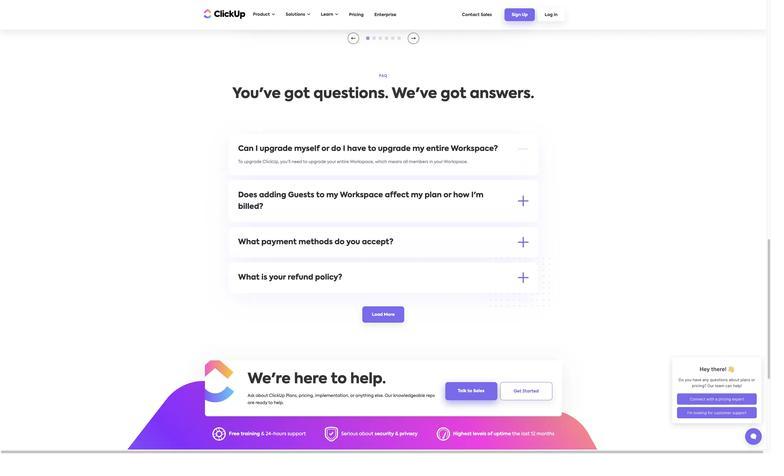 Task type: vqa. For each thing, say whether or not it's contained in the screenshot.
I'm
yes



Task type: describe. For each thing, give the bounding box(es) containing it.
does adding guests to my workspace affect my plan or how i'm billed?
[[238, 192, 484, 211]]

plan inside does adding guests to my workspace affect my plan or how i'm billed?
[[425, 192, 442, 199]]

else.
[[375, 394, 384, 399]]

1 horizontal spatial which
[[375, 160, 388, 164]]

free forever workspaces can have an unlimited number of members and guests at no charge. on the free forever plan, guests have full create and edit permissions, which cannot be modified. workspaces on a paid plan start with a limited number of external guest seats and unlimited read-only guests. the paid plan guest seats are as follows:
[[238, 218, 522, 237]]

simply
[[438, 289, 451, 293]]

pricing link
[[346, 10, 367, 20]]

free training link
[[229, 433, 260, 437]]

are inside ask about clickup plans, pricing, implementation, or anything else. our knowledgeable reps are ready to help.
[[248, 402, 255, 406]]

you inside we have a 100% satisfaction guarantee. if for any reason, you're not satisfied with your purchase, simply let us know within 30 days and we'll be happy to issue you a full refund.
[[275, 296, 282, 301]]

is
[[262, 274, 268, 282]]

answers.
[[470, 87, 535, 101]]

as inside 'free forever workspaces can have an unlimited number of members and guests at no charge. on the free forever plan, guests have full create and edit permissions, which cannot be modified. workspaces on a paid plan start with a limited number of external guest seats and unlimited read-only guests. the paid plan guest seats are as follows:'
[[357, 233, 361, 237]]

2 & from the left
[[395, 433, 399, 437]]

guests inside guests are intended for users external to your organization, if you add people inside your organization as guests they will be billed as paid users.
[[453, 292, 466, 296]]

to upgrade clickup, you'll need to upgrade your entire workspace, which means all members in your workspace.
[[238, 160, 468, 164]]

enterprise plan: receives the same number of guest seats as the business plan, with advanced permissions options
[[250, 277, 483, 282]]

of down does adding guests to my workspace affect my plan or how i'm billed?
[[354, 218, 358, 222]]

how
[[454, 192, 470, 199]]

happy
[[245, 296, 258, 301]]

receive for 5
[[282, 248, 297, 252]]

guests inside guests are intended for users external to your organization, if you add people inside your organization as guests they will be billed as paid users.
[[238, 292, 252, 296]]

a left 100%
[[257, 289, 260, 293]]

we for what is your refund policy?
[[238, 289, 245, 293]]

users.
[[238, 299, 250, 304]]

orders
[[337, 254, 350, 258]]

icon of an odometer image
[[437, 428, 451, 442]]

can i upgrade myself or do i have to upgrade my entire workspace?
[[238, 145, 498, 153]]

you've
[[233, 87, 281, 101]]

highest
[[453, 433, 472, 437]]

1 vertical spatial entire
[[337, 160, 349, 164]]

1 vertical spatial enterprise
[[315, 254, 336, 258]]

1 vertical spatial number
[[450, 226, 466, 230]]

no
[[409, 218, 414, 222]]

guests inside does adding guests to my workspace affect my plan or how i'm billed?
[[288, 192, 315, 199]]

1 & from the left
[[261, 433, 265, 437]]

guests.
[[280, 233, 294, 237]]

methods
[[299, 239, 333, 246]]

we for what payment methods do you accept?
[[238, 254, 245, 258]]

free for free training & 24-hours support
[[229, 433, 240, 437]]

can
[[291, 218, 298, 222]]

to inside guests are intended for users external to your organization, if you add people inside your organization as guests they will be billed as paid users.
[[317, 292, 321, 296]]

we're
[[248, 373, 291, 387]]

affect
[[385, 192, 410, 199]]

days
[[495, 289, 505, 293]]

support
[[264, 314, 281, 318]]

to inside unlimited plan: receive 5 guest seats for a 1 paid user workspace and 2 guest seats for each additional paid user you invite to your workspace
[[501, 248, 505, 252]]

modified.
[[333, 226, 352, 230]]

clickup,
[[263, 160, 279, 164]]

members inside 'free forever workspaces can have an unlimited number of members and guests at no charge. on the free forever plan, guests have full create and edit permissions, which cannot be modified. workspaces on a paid plan start with a limited number of external guest seats and unlimited read-only guests. the paid plan guest seats are as follows:'
[[359, 218, 379, 222]]

users
[[288, 292, 298, 296]]

0 horizontal spatial workspaces
[[265, 218, 290, 222]]

with inside 'free forever workspaces can have an unlimited number of members and guests at no charge. on the free forever plan, guests have full create and edit permissions, which cannot be modified. workspaces on a paid plan start with a limited number of external guest seats and unlimited read-only guests. the paid plan guest seats are as follows:'
[[421, 226, 430, 230]]

started
[[523, 390, 539, 394]]

external inside 'free forever workspaces can have an unlimited number of members and guests at no charge. on the free forever plan, guests have full create and edit permissions, which cannot be modified. workspaces on a paid plan start with a limited number of external guest seats and unlimited read-only guests. the paid plan guest seats are as follows:'
[[472, 226, 489, 230]]

us
[[458, 289, 463, 293]]

0 vertical spatial number
[[337, 218, 353, 222]]

workspace,
[[350, 160, 374, 164]]

user up we accept all major credit cards! for enterprise orders meeting a minimum we also accept bank transfers.
[[349, 248, 358, 252]]

a down satisfaction
[[284, 296, 286, 301]]

billed?
[[238, 204, 264, 211]]

a right meeting
[[370, 254, 372, 258]]

guarantee.
[[298, 289, 321, 293]]

serious
[[342, 433, 358, 437]]

0 horizontal spatial in
[[430, 160, 433, 164]]

be inside 'free forever workspaces can have an unlimited number of members and guests at no charge. on the free forever plan, guests have full create and edit permissions, which cannot be modified. workspaces on a paid plan start with a limited number of external guest seats and unlimited read-only guests. the paid plan guest seats are as follows:'
[[326, 226, 332, 230]]

permissions.
[[380, 314, 405, 318]]

icon of life preserver ring image
[[212, 428, 226, 442]]

clickup logo image
[[196, 357, 234, 403]]

reason,
[[341, 289, 356, 293]]

permissions
[[442, 277, 466, 282]]

clickup image
[[202, 8, 246, 19]]

upgrade right to
[[244, 160, 262, 164]]

plan: for business
[[268, 262, 278, 267]]

you're
[[357, 289, 370, 293]]

i'm
[[472, 192, 484, 199]]

to inside business plan: receive 10 guest seats for a 1 paid user workspace and 5 guest seats for each additional paid user you invite to your workspace
[[500, 262, 505, 267]]

and inside business plan: receive 10 guest seats for a 1 paid user workspace and 5 guest seats for each additional paid user you invite to your workspace
[[382, 262, 391, 267]]

we've
[[392, 87, 438, 101]]

clickup
[[269, 394, 285, 399]]

we're here to help.
[[248, 373, 386, 387]]

for down what payment methods do you accept?
[[326, 248, 332, 252]]

we'll
[[515, 289, 524, 293]]

full inside we have a 100% satisfaction guarantee. if for any reason, you're not satisfied with your purchase, simply let us know within 30 days and we'll be happy to issue you a full refund.
[[287, 296, 293, 301]]

what for what payment methods do you accept?
[[238, 239, 260, 246]]

2 forever from the left
[[457, 218, 472, 222]]

does
[[238, 192, 257, 199]]

to
[[238, 160, 243, 164]]

product button
[[250, 9, 278, 21]]

advanced
[[420, 277, 441, 282]]

with for your
[[397, 289, 406, 293]]

business plan: receive 10 guest seats for a 1 paid user workspace and 5 guest seats for each additional paid user you invite to your workspace
[[250, 262, 514, 274]]

to inside talk to sales button
[[468, 390, 473, 394]]

up
[[522, 13, 528, 17]]

log in link
[[538, 8, 565, 21]]

are inside guests are intended for users external to your organization, if you add people inside your organization as guests they will be billed as paid users.
[[253, 292, 260, 296]]

additional for 2
[[438, 248, 459, 252]]

paid inside guests are intended for users external to your organization, if you add people inside your organization as guests they will be billed as paid users.
[[509, 292, 519, 296]]

refund
[[288, 274, 314, 282]]

1 vertical spatial business
[[381, 277, 398, 282]]

receive for 10
[[279, 262, 294, 267]]

be inside we have a 100% satisfaction guarantee. if for any reason, you're not satisfied with your purchase, simply let us know within 30 days and we'll be happy to issue you a full refund.
[[238, 296, 244, 301]]

satisfaction
[[273, 289, 297, 293]]

unlimited plan: receive 5 guest seats for a 1 paid user workspace and 2 guest seats for each additional paid user you invite to your workspace
[[250, 248, 515, 259]]

user up the options
[[470, 262, 479, 267]]

follows:
[[362, 233, 378, 237]]

the left last
[[513, 433, 521, 437]]

implementation,
[[315, 394, 350, 399]]

limited
[[435, 226, 449, 230]]

know
[[464, 289, 475, 293]]

plan: for enterprise
[[272, 277, 282, 282]]

months
[[537, 433, 555, 437]]

this
[[256, 314, 263, 318]]

0 vertical spatial about
[[320, 314, 333, 318]]

1 vertical spatial workspaces
[[353, 226, 378, 230]]

as up not
[[368, 277, 372, 282]]

1 vertical spatial do
[[335, 239, 345, 246]]

talk to sales
[[458, 390, 485, 394]]

0 vertical spatial entire
[[427, 145, 450, 153]]

pricing
[[349, 13, 364, 17]]

options
[[467, 277, 483, 282]]

inside
[[397, 292, 409, 296]]

training
[[241, 433, 260, 437]]

contact sales
[[462, 13, 492, 17]]

enterprise for enterprise plan: receives the same number of guest seats as the business plan, with advanced permissions options
[[250, 277, 271, 282]]

30
[[489, 289, 494, 293]]

enterprise for enterprise
[[375, 13, 397, 17]]

1 vertical spatial all
[[262, 254, 267, 258]]

major
[[268, 254, 280, 258]]

your inside we have a 100% satisfaction guarantee. if for any reason, you're not satisfied with your purchase, simply let us know within 30 days and we'll be happy to issue you a full refund.
[[407, 289, 416, 293]]

intended
[[261, 292, 280, 296]]

1 got from the left
[[285, 87, 310, 101]]

highest levels of uptime link
[[453, 433, 512, 437]]

about for ask
[[256, 394, 268, 399]]

the inside 'free forever workspaces can have an unlimited number of members and guests at no charge. on the free forever plan, guests have full create and edit permissions, which cannot be modified. workspaces on a paid plan start with a limited number of external guest seats and unlimited read-only guests. the paid plan guest seats are as follows:'
[[439, 218, 446, 222]]

issue
[[264, 296, 274, 301]]

our
[[385, 394, 393, 399]]

0 vertical spatial in
[[554, 13, 558, 17]]

be inside guests are intended for users external to your organization, if you add people inside your organization as guests they will be billed as paid users.
[[485, 292, 490, 296]]

learn button
[[318, 9, 342, 21]]

the up not
[[373, 277, 380, 282]]

adding
[[259, 192, 286, 199]]

privacy
[[400, 433, 418, 437]]

t
[[270, 15, 273, 20]]

0 vertical spatial do
[[331, 145, 341, 153]]

get started button
[[501, 383, 553, 401]]

cannot
[[311, 226, 325, 230]]

1 i from the left
[[256, 145, 258, 153]]

reps
[[427, 394, 435, 399]]

sales inside button
[[474, 390, 485, 394]]

2 horizontal spatial guests
[[485, 218, 498, 222]]

talk to sales button
[[446, 383, 498, 401]]

you inside unlimited plan: receive 5 guest seats for a 1 paid user workspace and 2 guest seats for each additional paid user you invite to your workspace
[[480, 248, 487, 252]]

upgrade up means
[[378, 145, 411, 153]]

upgrade up clickup,
[[260, 145, 293, 153]]

2 i from the left
[[343, 145, 346, 153]]

for inside guests are intended for users external to your organization, if you add people inside your organization as guests they will be billed as paid users.
[[281, 292, 287, 296]]



Task type: locate. For each thing, give the bounding box(es) containing it.
additional inside business plan: receive 10 guest seats for a 1 paid user workspace and 5 guest seats for each additional paid user you invite to your workspace
[[438, 262, 459, 267]]

0 horizontal spatial unlimited
[[238, 233, 258, 237]]

load
[[372, 313, 383, 317]]

plan: down major
[[268, 262, 278, 267]]

5 down we
[[392, 262, 394, 267]]

or left anything
[[351, 394, 355, 399]]

got
[[285, 87, 310, 101], [441, 87, 467, 101]]

plan: inside business plan: receive 10 guest seats for a 1 paid user workspace and 5 guest seats for each additional paid user you invite to your workspace
[[268, 262, 278, 267]]

1 vertical spatial each
[[426, 262, 437, 267]]

& left 24-
[[261, 433, 265, 437]]

to inside we have a 100% satisfaction guarantee. if for any reason, you're not satisfied with your purchase, simply let us know within 30 days and we'll be happy to issue you a full refund.
[[259, 296, 263, 301]]

do
[[331, 145, 341, 153], [335, 239, 345, 246]]

any
[[333, 289, 340, 293]]

1 horizontal spatial guests
[[453, 292, 466, 296]]

and inside we have a 100% satisfaction guarantee. if for any reason, you're not satisfied with your purchase, simply let us know within 30 days and we'll be happy to issue you a full refund.
[[506, 289, 514, 293]]

each for 2
[[427, 248, 437, 252]]

forever up edit
[[248, 218, 264, 222]]

start
[[410, 226, 420, 230]]

1 horizontal spatial entire
[[427, 145, 450, 153]]

the
[[295, 233, 303, 237]]

0 vertical spatial invite
[[489, 248, 500, 252]]

1 horizontal spatial be
[[326, 226, 332, 230]]

guests are intended for users external to your organization, if you add people inside your organization as guests they will be billed as paid users.
[[238, 292, 519, 304]]

what is your refund policy?
[[238, 274, 343, 282]]

get started
[[514, 390, 539, 394]]

0 vertical spatial plan
[[425, 192, 442, 199]]

& left the privacy
[[395, 433, 399, 437]]

sales right talk
[[474, 390, 485, 394]]

1 vertical spatial plan:
[[268, 262, 278, 267]]

you
[[347, 239, 360, 246], [480, 248, 487, 252], [480, 262, 487, 267], [364, 292, 371, 296], [275, 296, 282, 301]]

5 up cards!
[[298, 248, 300, 252]]

accept?
[[362, 239, 394, 246]]

sales right contact on the right of the page
[[481, 13, 492, 17]]

workspaces up permissions,
[[265, 218, 290, 222]]

about inside ask about clickup plans, pricing, implementation, or anything else. our knowledgeable reps are ready to help.
[[256, 394, 268, 399]]

0 horizontal spatial forever
[[248, 218, 264, 222]]

icon of a shield image
[[325, 427, 339, 443]]

are up the happy
[[253, 292, 260, 296]]

your inside business plan: receive 10 guest seats for a 1 paid user workspace and 5 guest seats for each additional paid user you invite to your workspace
[[506, 262, 514, 267]]

danielle t image
[[351, 37, 356, 39]]

myself
[[294, 145, 320, 153]]

for right if
[[326, 289, 332, 293]]

entire
[[427, 145, 450, 153], [337, 160, 349, 164]]

members
[[409, 160, 429, 164], [359, 218, 379, 222]]

we have a 100% satisfaction guarantee. if for any reason, you're not satisfied with your purchase, simply let us know within 30 days and we'll be happy to issue you a full refund.
[[238, 289, 524, 301]]

1 horizontal spatial external
[[472, 226, 489, 230]]

for up policy?
[[325, 262, 331, 267]]

a inside unlimited plan: receive 5 guest seats for a 1 paid user workspace and 2 guest seats for each additional paid user you invite to your workspace
[[333, 248, 335, 252]]

plan: right the is
[[272, 277, 282, 282]]

0 vertical spatial all
[[403, 160, 408, 164]]

accept down unlimited
[[246, 254, 261, 258]]

head to this support doc to learn more about guest seats and guest permissions.
[[238, 314, 405, 318]]

free up create
[[238, 218, 247, 222]]

guests
[[389, 218, 403, 222], [485, 218, 498, 222], [453, 292, 466, 296]]

1 horizontal spatial enterprise
[[315, 254, 336, 258]]

1 vertical spatial 1
[[336, 262, 337, 267]]

0 vertical spatial receive
[[282, 248, 297, 252]]

solutions
[[286, 13, 305, 17]]

0 horizontal spatial business
[[250, 262, 267, 267]]

for up advanced
[[419, 262, 425, 267]]

for left users
[[281, 292, 287, 296]]

0 vertical spatial are
[[349, 233, 356, 237]]

free right icon of life preserver ring
[[229, 433, 240, 437]]

0 horizontal spatial full
[[287, 296, 293, 301]]

you'll
[[280, 160, 291, 164]]

contact
[[462, 13, 480, 17]]

external inside guests are intended for users external to your organization, if you add people inside your organization as guests they will be billed as paid users.
[[299, 292, 316, 296]]

2 vertical spatial plan
[[314, 233, 323, 237]]

0 vertical spatial or
[[322, 145, 330, 153]]

which left means
[[375, 160, 388, 164]]

2 vertical spatial number
[[321, 277, 337, 282]]

plan: inside unlimited plan: receive 5 guest seats for a 1 paid user workspace and 2 guest seats for each additional paid user you invite to your workspace
[[271, 248, 281, 252]]

be right cannot
[[326, 226, 332, 230]]

1 for 10
[[336, 262, 337, 267]]

1 horizontal spatial accept
[[410, 254, 425, 258]]

danielle
[[250, 15, 269, 20]]

1 vertical spatial invite
[[488, 262, 499, 267]]

to inside ask about clickup plans, pricing, implementation, or anything else. our knowledgeable reps are ready to help.
[[269, 402, 273, 406]]

invite inside business plan: receive 10 guest seats for a 1 paid user workspace and 5 guest seats for each additional paid user you invite to your workspace
[[488, 262, 499, 267]]

about for serious
[[359, 433, 374, 437]]

business inside business plan: receive 10 guest seats for a 1 paid user workspace and 5 guest seats for each additional paid user you invite to your workspace
[[250, 262, 267, 267]]

2 horizontal spatial plan
[[425, 192, 442, 199]]

are down the ask
[[248, 402, 255, 406]]

with
[[421, 226, 430, 230], [410, 277, 419, 282], [397, 289, 406, 293]]

are down modified.
[[349, 233, 356, 237]]

1
[[336, 248, 338, 252], [336, 262, 337, 267]]

as left follows: at the bottom left of the page
[[357, 233, 361, 237]]

help. inside ask about clickup plans, pricing, implementation, or anything else. our knowledgeable reps are ready to help.
[[274, 402, 284, 406]]

each up bank
[[427, 248, 437, 252]]

of right limited on the right
[[467, 226, 471, 230]]

1 vertical spatial help.
[[274, 402, 284, 406]]

1 vertical spatial additional
[[438, 262, 459, 267]]

create
[[238, 226, 252, 230]]

free for free forever workspaces can have an unlimited number of members and guests at no charge. on the free forever plan, guests have full create and edit permissions, which cannot be modified. workspaces on a paid plan start with a limited number of external guest seats and unlimited read-only guests. the paid plan guest seats are as follows:
[[238, 218, 247, 222]]

doc
[[282, 314, 290, 318]]

what left the is
[[238, 274, 260, 282]]

2 vertical spatial or
[[351, 394, 355, 399]]

1 horizontal spatial workspaces
[[353, 226, 378, 230]]

0 horizontal spatial which
[[297, 226, 310, 230]]

of
[[354, 218, 358, 222], [467, 226, 471, 230], [338, 277, 342, 282], [488, 433, 493, 437]]

with for advanced
[[410, 277, 419, 282]]

0 horizontal spatial enterprise
[[250, 277, 271, 282]]

full
[[510, 218, 516, 222], [287, 296, 293, 301]]

or left how
[[444, 192, 452, 199]]

0 horizontal spatial guests
[[389, 218, 403, 222]]

2 vertical spatial be
[[238, 296, 244, 301]]

about right more
[[320, 314, 333, 318]]

entire up workspace.
[[427, 145, 450, 153]]

0 vertical spatial external
[[472, 226, 489, 230]]

testimonial navigation navigation
[[366, 37, 401, 40]]

2 vertical spatial with
[[397, 289, 406, 293]]

do up orders
[[335, 239, 345, 246]]

1 what from the top
[[238, 239, 260, 246]]

0 vertical spatial sales
[[481, 13, 492, 17]]

workspace.
[[444, 160, 468, 164]]

2 vertical spatial plan:
[[272, 277, 282, 282]]

1 horizontal spatial or
[[351, 394, 355, 399]]

0 vertical spatial what
[[238, 239, 260, 246]]

about right serious
[[359, 433, 374, 437]]

guests up can
[[288, 192, 315, 199]]

0 horizontal spatial or
[[322, 145, 330, 153]]

0 vertical spatial members
[[409, 160, 429, 164]]

paid
[[389, 226, 399, 230], [304, 233, 313, 237], [339, 248, 348, 252], [460, 248, 470, 252], [338, 262, 348, 267], [460, 262, 469, 267], [509, 292, 519, 296]]

1 vertical spatial we
[[238, 289, 245, 293]]

add
[[372, 292, 381, 296]]

1 down orders
[[336, 262, 337, 267]]

danielle t image
[[411, 37, 416, 39]]

all
[[403, 160, 408, 164], [262, 254, 267, 258]]

bank
[[426, 254, 436, 258]]

0 vertical spatial guests
[[288, 192, 315, 199]]

satisfied
[[379, 289, 396, 293]]

payment
[[262, 239, 297, 246]]

a inside business plan: receive 10 guest seats for a 1 paid user workspace and 5 guest seats for each additional paid user you invite to your workspace
[[332, 262, 335, 267]]

0 horizontal spatial entire
[[337, 160, 349, 164]]

each inside unlimited plan: receive 5 guest seats for a 1 paid user workspace and 2 guest seats for each additional paid user you invite to your workspace
[[427, 248, 437, 252]]

to inside does adding guests to my workspace affect my plan or how i'm billed?
[[316, 192, 325, 199]]

you inside business plan: receive 10 guest seats for a 1 paid user workspace and 5 guest seats for each additional paid user you invite to your workspace
[[480, 262, 487, 267]]

1 horizontal spatial 5
[[392, 262, 394, 267]]

accept right also
[[410, 254, 425, 258]]

invite inside unlimited plan: receive 5 guest seats for a 1 paid user workspace and 2 guest seats for each additional paid user you invite to your workspace
[[489, 248, 500, 252]]

faq
[[380, 74, 388, 78]]

workspace?
[[451, 145, 498, 153]]

with down charge.
[[421, 226, 430, 230]]

number up modified.
[[337, 218, 353, 222]]

or inside ask about clickup plans, pricing, implementation, or anything else. our knowledgeable reps are ready to help.
[[351, 394, 355, 399]]

policy?
[[315, 274, 343, 282]]

1 inside business plan: receive 10 guest seats for a 1 paid user workspace and 5 guest seats for each additional paid user you invite to your workspace
[[336, 262, 337, 267]]

help. down clickup
[[274, 402, 284, 406]]

a right on
[[386, 226, 388, 230]]

unlimited up cannot
[[317, 218, 336, 222]]

support
[[288, 433, 306, 437]]

receive inside business plan: receive 10 guest seats for a 1 paid user workspace and 5 guest seats for each additional paid user you invite to your workspace
[[279, 262, 294, 267]]

5 inside unlimited plan: receive 5 guest seats for a 1 paid user workspace and 2 guest seats for each additional paid user you invite to your workspace
[[298, 248, 300, 252]]

1 inside unlimited plan: receive 5 guest seats for a 1 paid user workspace and 2 guest seats for each additional paid user you invite to your workspace
[[336, 248, 338, 252]]

2 what from the top
[[238, 274, 260, 282]]

plan up on
[[425, 192, 442, 199]]

for inside we have a 100% satisfaction guarantee. if for any reason, you're not satisfied with your purchase, simply let us know within 30 days and we'll be happy to issue you a full refund.
[[326, 289, 332, 293]]

as left 'let'
[[447, 292, 452, 296]]

1 vertical spatial sales
[[474, 390, 485, 394]]

receive inside unlimited plan: receive 5 guest seats for a 1 paid user workspace and 2 guest seats for each additional paid user you invite to your workspace
[[282, 248, 297, 252]]

have inside we have a 100% satisfaction guarantee. if for any reason, you're not satisfied with your purchase, simply let us know within 30 days and we'll be happy to issue you a full refund.
[[246, 289, 256, 293]]

if
[[361, 292, 363, 296]]

in left workspace.
[[430, 160, 433, 164]]

2 horizontal spatial enterprise
[[375, 13, 397, 17]]

in right "log"
[[554, 13, 558, 17]]

plan down cannot
[[314, 233, 323, 237]]

upgrade
[[260, 145, 293, 153], [378, 145, 411, 153], [244, 160, 262, 164], [309, 160, 326, 164]]

we
[[394, 254, 400, 258]]

external down plan, in the top right of the page
[[472, 226, 489, 230]]

additional inside unlimited plan: receive 5 guest seats for a 1 paid user workspace and 2 guest seats for each additional paid user you invite to your workspace
[[438, 248, 459, 252]]

enterprise up testimonial navigation "navigation"
[[375, 13, 397, 17]]

0 vertical spatial enterprise
[[375, 13, 397, 17]]

for
[[326, 248, 332, 252], [420, 248, 426, 252], [325, 262, 331, 267], [419, 262, 425, 267], [326, 289, 332, 293], [281, 292, 287, 296]]

the left same
[[301, 277, 308, 282]]

1 horizontal spatial unlimited
[[317, 218, 336, 222]]

as right billed
[[504, 292, 508, 296]]

1 vertical spatial in
[[430, 160, 433, 164]]

what payment methods do you accept?
[[238, 239, 394, 246]]

business up the satisfied
[[381, 277, 398, 282]]

0 vertical spatial business
[[250, 262, 267, 267]]

additional for 5
[[438, 262, 459, 267]]

or right myself
[[322, 145, 330, 153]]

free training & 24-hours support
[[229, 433, 306, 437]]

we down create
[[238, 254, 245, 258]]

members up follows: at the bottom left of the page
[[359, 218, 379, 222]]

2 accept from the left
[[410, 254, 425, 258]]

invite for business plan: receive 10 guest seats for a 1 paid user workspace and 5 guest seats for each additional paid user you invite to your workspace
[[488, 262, 499, 267]]

do up the "to upgrade clickup, you'll need to upgrade your entire workspace, which means all members in your workspace." at the top of the page
[[331, 145, 341, 153]]

&
[[261, 433, 265, 437], [395, 433, 399, 437]]

meeting
[[351, 254, 369, 258]]

what for what is your refund policy?
[[238, 274, 260, 282]]

a down on
[[431, 226, 434, 230]]

contact sales button
[[459, 10, 495, 20]]

of right "levels"
[[488, 433, 493, 437]]

1 vertical spatial are
[[253, 292, 260, 296]]

1 horizontal spatial i
[[343, 145, 346, 153]]

sales inside "button"
[[481, 13, 492, 17]]

hours
[[274, 433, 287, 437]]

free up limited on the right
[[447, 218, 456, 222]]

2 horizontal spatial about
[[359, 433, 374, 437]]

be left the happy
[[238, 296, 244, 301]]

1 vertical spatial with
[[410, 277, 419, 282]]

invite for unlimited plan: receive 5 guest seats for a 1 paid user workspace and 2 guest seats for each additional paid user you invite to your workspace
[[489, 248, 500, 252]]

1 forever from the left
[[248, 218, 264, 222]]

for
[[308, 254, 314, 258]]

5 inside business plan: receive 10 guest seats for a 1 paid user workspace and 5 guest seats for each additional paid user you invite to your workspace
[[392, 262, 394, 267]]

cards!
[[294, 254, 307, 258]]

workspace inside does adding guests to my workspace affect my plan or how i'm billed?
[[340, 192, 383, 199]]

0 vertical spatial 5
[[298, 248, 300, 252]]

1 vertical spatial receive
[[279, 262, 294, 267]]

business up the is
[[250, 262, 267, 267]]

all right means
[[403, 160, 408, 164]]

credit
[[281, 254, 293, 258]]

1 horizontal spatial all
[[403, 160, 408, 164]]

plan,
[[473, 218, 484, 222]]

with down "plan,"
[[397, 289, 406, 293]]

2 horizontal spatial or
[[444, 192, 452, 199]]

ask about clickup plans, pricing, implementation, or anything else. our knowledgeable reps are ready to help.
[[248, 394, 435, 406]]

with inside we have a 100% satisfaction guarantee. if for any reason, you're not satisfied with your purchase, simply let us know within 30 days and we'll be happy to issue you a full refund.
[[397, 289, 406, 293]]

of up any
[[338, 277, 342, 282]]

2
[[392, 248, 394, 252]]

which inside 'free forever workspaces can have an unlimited number of members and guests at no charge. on the free forever plan, guests have full create and edit permissions, which cannot be modified. workspaces on a paid plan start with a limited number of external guest seats and unlimited read-only guests. the paid plan guest seats are as follows:'
[[297, 226, 310, 230]]

1 accept from the left
[[246, 254, 261, 258]]

user down plan, in the top right of the page
[[471, 248, 479, 252]]

refund.
[[295, 296, 309, 301]]

0 horizontal spatial members
[[359, 218, 379, 222]]

talk
[[458, 390, 467, 394]]

people
[[382, 292, 396, 296]]

are inside 'free forever workspaces can have an unlimited number of members and guests at no charge. on the free forever plan, guests have full create and edit permissions, which cannot be modified. workspaces on a paid plan start with a limited number of external guest seats and unlimited read-only guests. the paid plan guest seats are as follows:'
[[349, 233, 356, 237]]

user down we accept all major credit cards! for enterprise orders meeting a minimum we also accept bank transfers.
[[349, 262, 357, 267]]

seats
[[502, 226, 513, 230], [337, 233, 348, 237], [314, 248, 325, 252], [408, 248, 419, 252], [313, 262, 324, 267], [407, 262, 418, 267], [356, 277, 367, 282], [346, 314, 357, 318]]

with right "plan,"
[[410, 277, 419, 282]]

1 horizontal spatial plan
[[400, 226, 409, 230]]

get
[[514, 390, 522, 394]]

the right on
[[439, 218, 446, 222]]

what
[[238, 239, 260, 246], [238, 274, 260, 282]]

2 horizontal spatial with
[[421, 226, 430, 230]]

1 for 5
[[336, 248, 338, 252]]

2 vertical spatial enterprise
[[250, 277, 271, 282]]

external up the "refund."
[[299, 292, 316, 296]]

2 horizontal spatial be
[[485, 292, 490, 296]]

i right can
[[256, 145, 258, 153]]

guests up the happy
[[238, 292, 252, 296]]

within
[[476, 289, 488, 293]]

upgrade down myself
[[309, 160, 326, 164]]

forever left plan, in the top right of the page
[[457, 218, 472, 222]]

1 vertical spatial members
[[359, 218, 379, 222]]

each inside business plan: receive 10 guest seats for a 1 paid user workspace and 5 guest seats for each additional paid user you invite to your workspace
[[426, 262, 437, 267]]

organization,
[[332, 292, 360, 296]]

additional up transfers.
[[438, 248, 459, 252]]

about up ready at the bottom of page
[[256, 394, 268, 399]]

for down "start"
[[420, 248, 426, 252]]

0 vertical spatial we
[[238, 254, 245, 258]]

serious about security & privacy
[[342, 433, 418, 437]]

have right plan, in the top right of the page
[[499, 218, 509, 222]]

1 vertical spatial 5
[[392, 262, 394, 267]]

1 vertical spatial be
[[485, 292, 490, 296]]

have up the happy
[[246, 289, 256, 293]]

product
[[253, 13, 270, 17]]

what up unlimited
[[238, 239, 260, 246]]

have up the "to upgrade clickup, you'll need to upgrade your entire workspace, which means all members in your workspace." at the top of the page
[[348, 145, 366, 153]]

0 vertical spatial help.
[[351, 373, 386, 387]]

organization
[[420, 292, 446, 296]]

plan: for unlimited
[[271, 248, 281, 252]]

1 horizontal spatial business
[[381, 277, 398, 282]]

0 horizontal spatial be
[[238, 296, 244, 301]]

full inside 'free forever workspaces can have an unlimited number of members and guests at no charge. on the free forever plan, guests have full create and edit permissions, which cannot be modified. workspaces on a paid plan start with a limited number of external guest seats and unlimited read-only guests. the paid plan guest seats are as follows:'
[[510, 218, 516, 222]]

enterprise right the for
[[315, 254, 336, 258]]

sign up
[[512, 13, 528, 17]]

your inside unlimited plan: receive 5 guest seats for a 1 paid user workspace and 2 guest seats for each additional paid user you invite to your workspace
[[506, 248, 515, 252]]

learn
[[321, 13, 334, 17]]

0 horizontal spatial accept
[[246, 254, 261, 258]]

anything
[[356, 394, 374, 399]]

2 we from the top
[[238, 289, 245, 293]]

1 horizontal spatial help.
[[351, 373, 386, 387]]

0 vertical spatial which
[[375, 160, 388, 164]]

0 vertical spatial with
[[421, 226, 430, 230]]

which up the
[[297, 226, 310, 230]]

1 vertical spatial external
[[299, 292, 316, 296]]

0 vertical spatial unlimited
[[317, 218, 336, 222]]

guests left at
[[389, 218, 403, 222]]

1 vertical spatial unlimited
[[238, 233, 258, 237]]

have left an
[[299, 218, 310, 222]]

0 horizontal spatial about
[[256, 394, 268, 399]]

0 vertical spatial plan:
[[271, 248, 281, 252]]

1 horizontal spatial forever
[[457, 218, 472, 222]]

a up policy?
[[332, 262, 335, 267]]

or inside does adding guests to my workspace affect my plan or how i'm billed?
[[444, 192, 452, 199]]

0 horizontal spatial plan
[[314, 233, 323, 237]]

you inside guests are intended for users external to your organization, if you add people inside your organization as guests they will be billed as paid users.
[[364, 292, 371, 296]]

1 vertical spatial about
[[256, 394, 268, 399]]

each for 5
[[426, 262, 437, 267]]

pricing,
[[299, 394, 314, 399]]

additional down transfers.
[[438, 262, 459, 267]]

plan down at
[[400, 226, 409, 230]]

0 horizontal spatial external
[[299, 292, 316, 296]]

i up the "to upgrade clickup, you'll need to upgrade your entire workspace, which means all members in your workspace." at the top of the page
[[343, 145, 346, 153]]

levels
[[473, 433, 487, 437]]

only
[[270, 233, 279, 237]]

billed
[[491, 292, 503, 296]]

0 vertical spatial additional
[[438, 248, 459, 252]]

last
[[522, 433, 530, 437]]

0 horizontal spatial guests
[[238, 292, 252, 296]]

as
[[357, 233, 361, 237], [368, 277, 372, 282], [447, 292, 452, 296], [504, 292, 508, 296]]

at
[[404, 218, 408, 222]]

all down unlimited
[[262, 254, 267, 258]]

you've got questions. we've got answers.
[[233, 87, 535, 101]]

be right will
[[485, 292, 490, 296]]

0 horizontal spatial 5
[[298, 248, 300, 252]]

1 we from the top
[[238, 254, 245, 258]]

more
[[308, 314, 319, 318]]

entire left workspace,
[[337, 160, 349, 164]]

number
[[337, 218, 353, 222], [450, 226, 466, 230], [321, 277, 337, 282]]

2 vertical spatial are
[[248, 402, 255, 406]]

and inside unlimited plan: receive 5 guest seats for a 1 paid user workspace and 2 guest seats for each additional paid user you invite to your workspace
[[383, 248, 391, 252]]

we inside we have a 100% satisfaction guarantee. if for any reason, you're not satisfied with your purchase, simply let us know within 30 days and we'll be happy to issue you a full refund.
[[238, 289, 245, 293]]

2 got from the left
[[441, 87, 467, 101]]

24-
[[266, 433, 274, 437]]

0 vertical spatial full
[[510, 218, 516, 222]]

purchase,
[[417, 289, 437, 293]]

unlimited down create
[[238, 233, 258, 237]]

1 vertical spatial plan
[[400, 226, 409, 230]]



